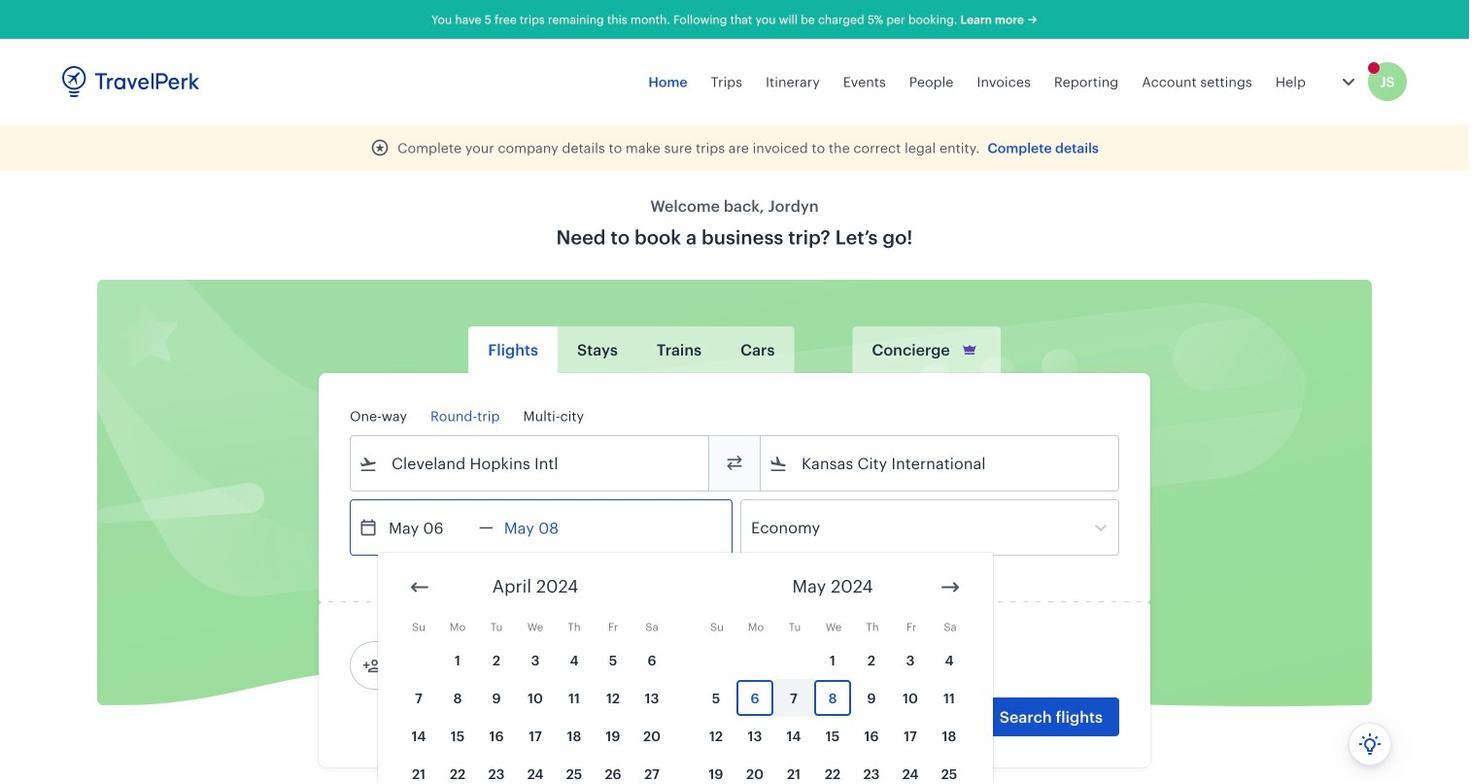Task type: describe. For each thing, give the bounding box(es) containing it.
Depart text field
[[378, 501, 479, 555]]

To search field
[[788, 448, 1094, 479]]



Task type: locate. For each thing, give the bounding box(es) containing it.
From search field
[[378, 448, 683, 479]]

Add first traveler search field
[[382, 650, 584, 681]]

Return text field
[[494, 501, 595, 555]]

move forward to switch to the next month. image
[[939, 576, 962, 599]]

move backward to switch to the previous month. image
[[408, 576, 432, 599]]

calendar application
[[378, 553, 1470, 782]]



